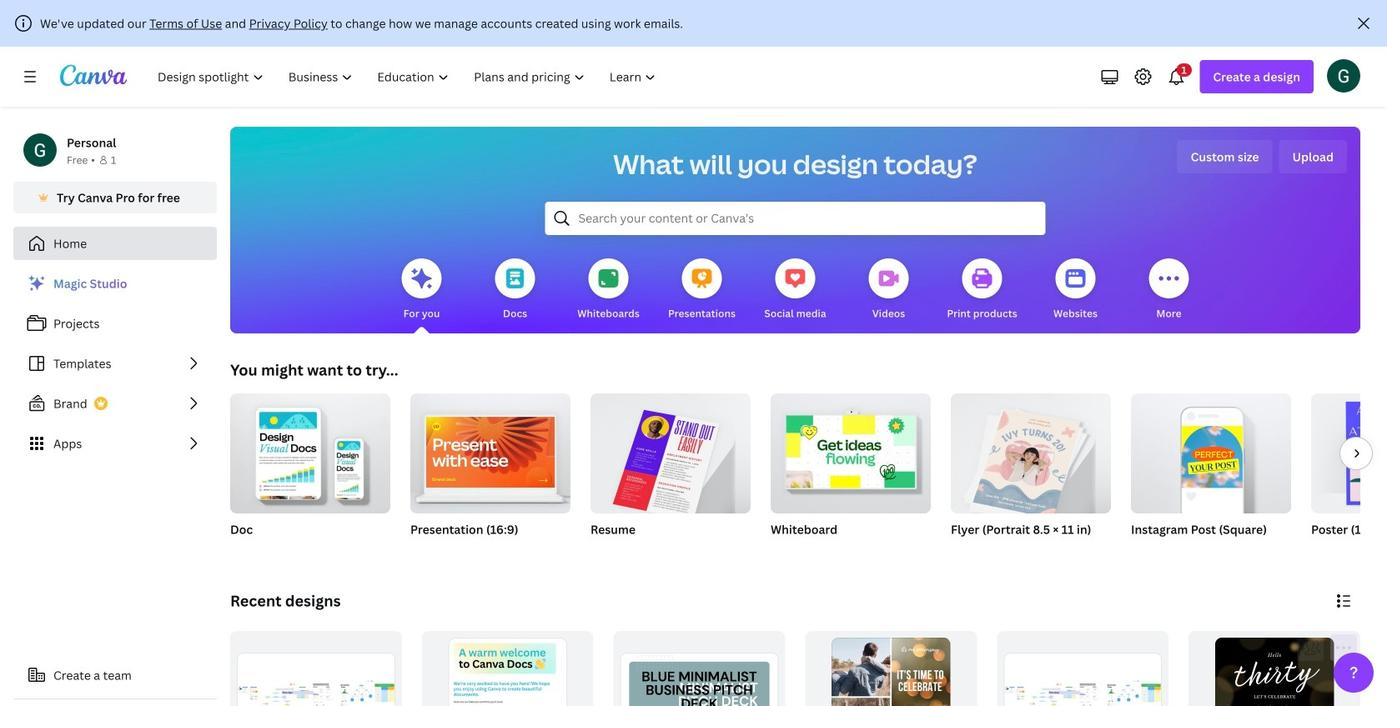 Task type: vqa. For each thing, say whether or not it's contained in the screenshot.
COLORS,
no



Task type: locate. For each thing, give the bounding box(es) containing it.
Search search field
[[579, 203, 1012, 234]]

list
[[13, 267, 217, 461]]

top level navigation element
[[147, 60, 670, 93]]

None search field
[[545, 202, 1046, 235]]

group
[[230, 387, 390, 559], [230, 387, 390, 514], [410, 387, 571, 559], [410, 387, 571, 514], [591, 387, 751, 559], [591, 387, 751, 521], [771, 387, 931, 559], [771, 387, 931, 514], [951, 394, 1111, 559], [951, 394, 1111, 519], [1131, 394, 1291, 559], [1311, 394, 1387, 559], [230, 632, 402, 707], [422, 632, 594, 707], [614, 632, 785, 707], [805, 632, 977, 707], [1189, 632, 1361, 707]]



Task type: describe. For each thing, give the bounding box(es) containing it.
greg robinson image
[[1327, 59, 1361, 92]]



